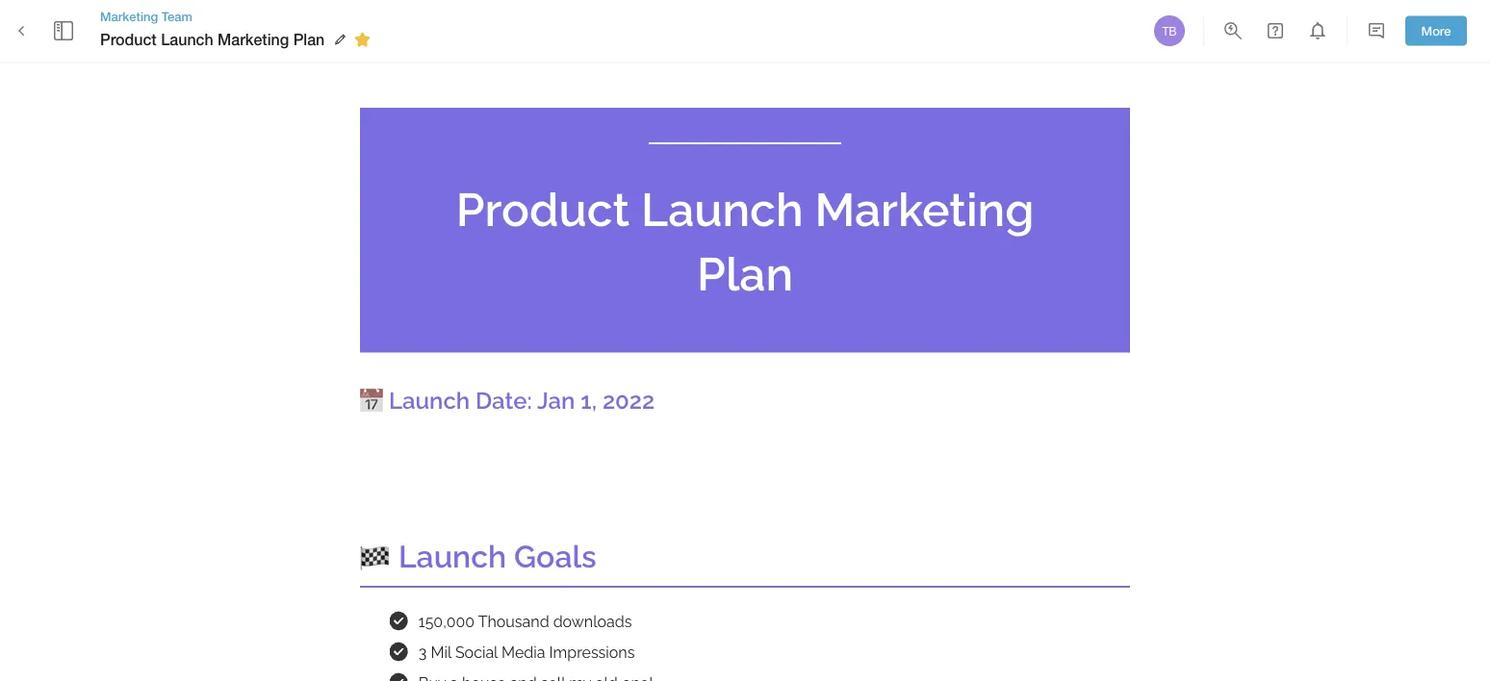 Task type: locate. For each thing, give the bounding box(es) containing it.
2 horizontal spatial marketing
[[815, 183, 1035, 236]]

marketing team
[[100, 9, 192, 23]]

product
[[100, 30, 157, 49], [456, 183, 630, 236]]

marketing
[[100, 9, 158, 23], [218, 30, 289, 49], [815, 183, 1035, 236]]

0 horizontal spatial plan
[[293, 30, 325, 49]]

1 vertical spatial plan
[[697, 247, 794, 301]]

tb
[[1163, 24, 1178, 38]]

0 vertical spatial product launch marketing plan
[[100, 30, 325, 49]]

2 vertical spatial marketing
[[815, 183, 1035, 236]]

1 vertical spatial product
[[456, 183, 630, 236]]

tb button
[[1152, 13, 1189, 49]]

plan
[[293, 30, 325, 49], [697, 247, 794, 301]]

0 vertical spatial product
[[100, 30, 157, 49]]

150,000 thousand downloads
[[419, 613, 632, 631]]

2022
[[603, 388, 655, 415]]

1 horizontal spatial product launch marketing plan
[[456, 183, 1046, 301]]

product launch marketing plan
[[100, 30, 325, 49], [456, 183, 1046, 301]]

1 horizontal spatial marketing
[[218, 30, 289, 49]]

launch
[[161, 30, 213, 49], [642, 183, 804, 236], [389, 388, 470, 415], [399, 539, 507, 575]]

0 vertical spatial plan
[[293, 30, 325, 49]]

1 horizontal spatial plan
[[697, 247, 794, 301]]

3
[[419, 644, 427, 662]]

mil
[[431, 644, 452, 662]]

0 horizontal spatial marketing
[[100, 9, 158, 23]]

🏁
[[360, 539, 391, 575]]



Task type: vqa. For each thing, say whether or not it's contained in the screenshot.
Show Wiki image on the left of the page
no



Task type: describe. For each thing, give the bounding box(es) containing it.
marketing inside product launch marketing plan
[[815, 183, 1035, 236]]

social
[[455, 644, 498, 662]]

📅 launch date: jan 1, 2022
[[360, 388, 655, 415]]

0 horizontal spatial product launch marketing plan
[[100, 30, 325, 49]]

impressions
[[550, 644, 635, 662]]

0 vertical spatial marketing
[[100, 9, 158, 23]]

thousand
[[478, 613, 550, 631]]

media
[[502, 644, 546, 662]]

1 horizontal spatial product
[[456, 183, 630, 236]]

downloads
[[553, 613, 632, 631]]

150,000
[[419, 613, 475, 631]]

more button
[[1406, 16, 1468, 46]]

jan
[[538, 388, 575, 415]]

3 mil social media impressions
[[419, 644, 635, 662]]

marketing team link
[[100, 8, 377, 25]]

1 vertical spatial marketing
[[218, 30, 289, 49]]

more
[[1422, 23, 1452, 38]]

1,
[[581, 388, 597, 415]]

🏁 launch goals
[[360, 539, 597, 575]]

1 vertical spatial product launch marketing plan
[[456, 183, 1046, 301]]

0 horizontal spatial product
[[100, 30, 157, 49]]

remove favorite image
[[351, 28, 374, 51]]

📅
[[360, 388, 383, 415]]

launch inside product launch marketing plan
[[642, 183, 804, 236]]

date:
[[476, 388, 532, 415]]

team
[[162, 9, 192, 23]]

goals
[[514, 539, 597, 575]]



